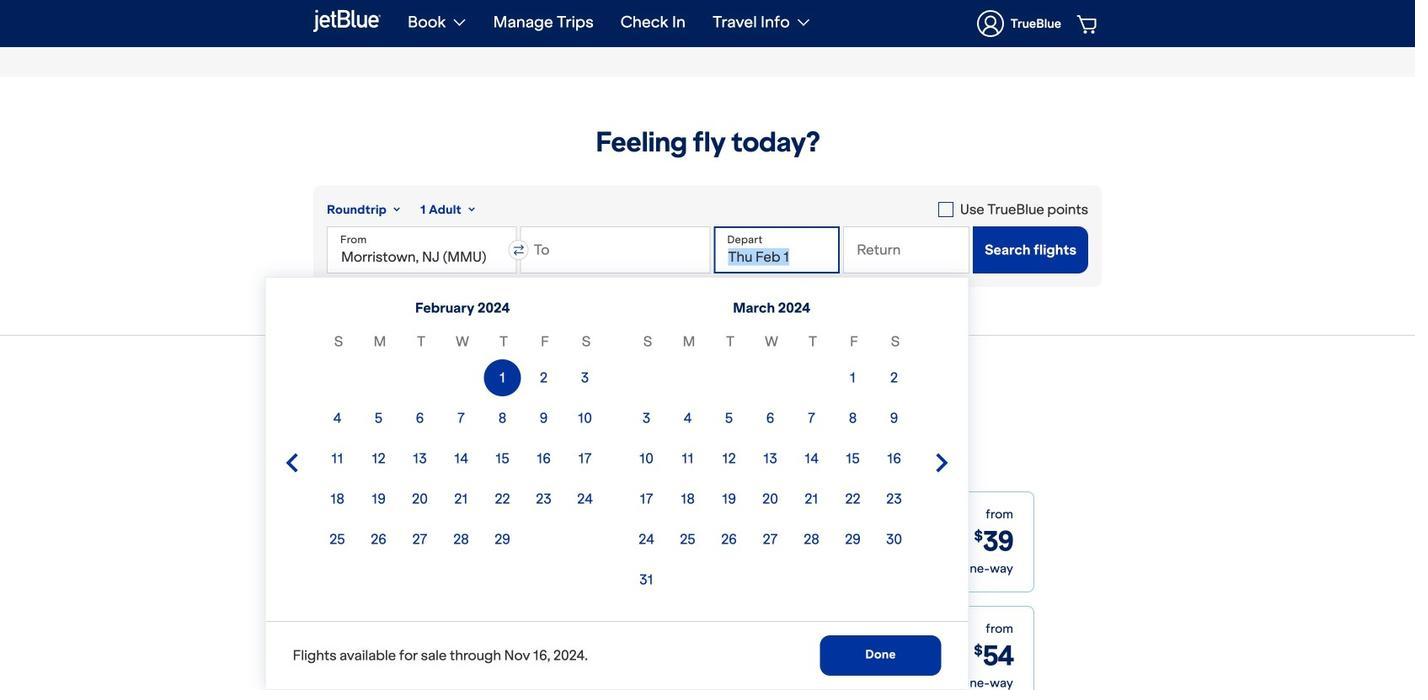 Task type: describe. For each thing, give the bounding box(es) containing it.
next month image
[[932, 453, 952, 473]]

opens modal on same screen image for chicago image
[[632, 681, 644, 690]]

Depart Press DOWN ARROW key to select available dates field
[[714, 227, 840, 274]]

Return Press DOWN ARROW key to select available dates field
[[843, 227, 969, 274]]

opens modal on same screen image
[[635, 566, 644, 575]]



Task type: vqa. For each thing, say whether or not it's contained in the screenshot.
Stretch out. element
no



Task type: locate. For each thing, give the bounding box(es) containing it.
opens modal on same screen image
[[632, 566, 644, 575], [632, 681, 644, 690], [635, 681, 644, 690]]

None text field
[[520, 227, 710, 274]]

opens modal on same screen image for boston "image"
[[632, 566, 644, 575]]

previous month image
[[282, 453, 302, 473]]

None checkbox
[[938, 200, 1088, 220]]

navigation
[[394, 0, 1102, 47]]

chicago image
[[382, 607, 529, 691]]

boston image
[[382, 493, 529, 592]]

shopping cart (empty) image
[[1077, 13, 1100, 34]]

jetblue image
[[313, 7, 381, 34]]

None text field
[[327, 227, 517, 274]]



